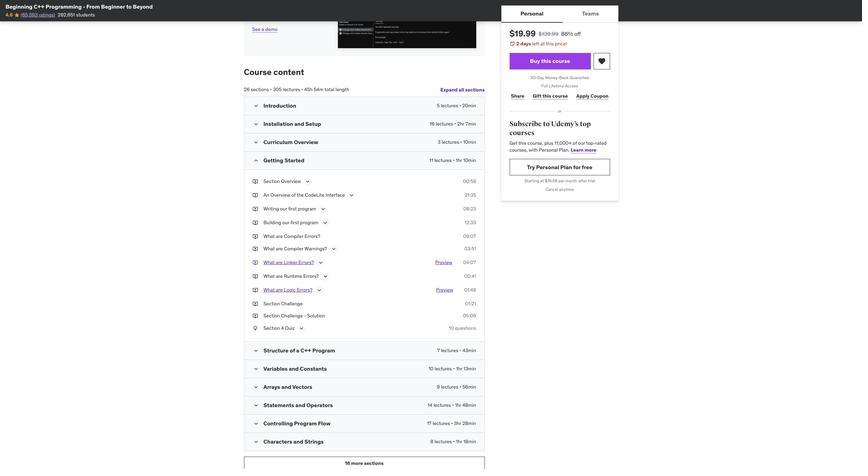 Task type: locate. For each thing, give the bounding box(es) containing it.
4 small image from the top
[[252, 157, 259, 164]]

small image for structure of a c++ program
[[252, 347, 259, 354]]

codelite
[[305, 192, 324, 198]]

section up "section 4 quiz"
[[263, 313, 280, 319]]

0 vertical spatial program
[[298, 206, 316, 212]]

5 what from the top
[[263, 287, 275, 293]]

1 vertical spatial first
[[290, 220, 299, 226]]

course
[[244, 67, 272, 77]]

a right see
[[262, 26, 264, 32]]

show lecture description image for what are linker errors?
[[317, 259, 324, 266]]

• left 48min
[[452, 402, 454, 408]]

this down $139.99
[[546, 41, 554, 47]]

2 horizontal spatial sections
[[465, 87, 485, 93]]

2 course from the top
[[552, 93, 568, 99]]

show lecture description image down codelite
[[320, 206, 326, 213]]

10 questions
[[449, 325, 476, 331]]

xsmall image for writing our first program
[[252, 206, 258, 213]]

2 what from the top
[[263, 246, 275, 252]]

1 vertical spatial overview
[[281, 178, 301, 184]]

our up learn more link
[[578, 140, 585, 146]]

3hr
[[454, 420, 461, 427]]

this for buy
[[541, 57, 551, 64]]

try personal plan for free link
[[509, 159, 610, 176]]

• left 20min on the right
[[459, 103, 461, 109]]

xsmall image
[[252, 178, 258, 185], [252, 192, 258, 199], [252, 206, 258, 213], [252, 233, 258, 240], [252, 246, 258, 252], [252, 273, 258, 280], [252, 313, 258, 320], [252, 325, 258, 332]]

1 vertical spatial challenge
[[281, 313, 303, 319]]

2 challenge from the top
[[281, 313, 303, 319]]

2 days left at this price!
[[516, 41, 567, 47]]

content
[[273, 67, 304, 77]]

personal down plus
[[539, 147, 558, 153]]

0 vertical spatial 10min
[[463, 139, 476, 145]]

2 xsmall image from the top
[[252, 192, 258, 199]]

3 are from the top
[[276, 259, 283, 266]]

xsmall image for what are compiler warnings?
[[252, 246, 258, 252]]

installation
[[263, 120, 293, 127]]

course down lifetime
[[552, 93, 568, 99]]

our right writing
[[280, 206, 287, 212]]

0 horizontal spatial sections
[[251, 86, 269, 93]]

0 vertical spatial of
[[573, 140, 577, 146]]

see a demo
[[252, 26, 278, 32]]

0 horizontal spatial 10
[[428, 366, 433, 372]]

lectures right 11
[[434, 157, 452, 163]]

are
[[276, 233, 283, 239], [276, 246, 283, 252], [276, 259, 283, 266], [276, 273, 283, 279], [276, 287, 283, 293]]

and for strings
[[293, 438, 303, 445]]

03:51
[[464, 246, 476, 252]]

sections inside expand all sections 'dropdown button'
[[465, 87, 485, 93]]

are inside button
[[276, 287, 283, 293]]

1 vertical spatial 16
[[345, 461, 350, 467]]

more inside button
[[351, 461, 363, 467]]

1 section from the top
[[263, 178, 280, 184]]

0 vertical spatial at
[[540, 41, 545, 47]]

small image for statements
[[252, 402, 259, 409]]

0 horizontal spatial 16
[[345, 461, 350, 467]]

1hr left 48min
[[455, 402, 461, 408]]

1hr down 3 lectures • 10min in the right of the page
[[456, 157, 462, 163]]

what left linker
[[263, 259, 275, 266]]

course for buy this course
[[552, 57, 570, 64]]

00:41
[[464, 273, 476, 279]]

errors? for what are compiler errors?
[[305, 233, 320, 239]]

2
[[516, 41, 519, 47]]

• left 2hr
[[454, 121, 456, 127]]

section
[[263, 178, 280, 184], [263, 301, 280, 307], [263, 313, 280, 319], [263, 325, 280, 331]]

are for what are runtime errors?
[[276, 273, 283, 279]]

small image left installation
[[252, 121, 259, 128]]

2 xsmall image from the top
[[252, 259, 258, 266]]

this up courses,
[[518, 140, 526, 146]]

lectures right 5
[[441, 103, 458, 109]]

0 vertical spatial 10
[[449, 325, 454, 331]]

16 lectures • 2hr 7min
[[430, 121, 476, 127]]

2 vertical spatial overview
[[270, 192, 290, 198]]

1hr left 18min
[[456, 439, 462, 445]]

282,651
[[58, 12, 75, 18]]

21:35
[[465, 192, 476, 198]]

small image left arrays
[[252, 384, 259, 391]]

48min
[[462, 402, 476, 408]]

3 section from the top
[[263, 313, 280, 319]]

see
[[252, 26, 260, 32]]

xsmall image left the section challenge on the bottom left of the page
[[252, 301, 258, 307]]

1 are from the top
[[276, 233, 283, 239]]

after
[[578, 178, 587, 184]]

1 vertical spatial small image
[[252, 402, 259, 409]]

what up the section challenge on the bottom left of the page
[[263, 287, 275, 293]]

small image left introduction
[[252, 103, 259, 109]]

13min
[[463, 366, 476, 372]]

are left the logic
[[276, 287, 283, 293]]

1 horizontal spatial sections
[[364, 461, 384, 467]]

errors?
[[305, 233, 320, 239], [298, 259, 314, 266], [303, 273, 319, 279], [297, 287, 312, 293]]

writing our first program
[[263, 206, 316, 212]]

more for learn
[[585, 147, 596, 153]]

a
[[262, 26, 264, 32], [296, 347, 299, 354]]

courses,
[[509, 147, 528, 153]]

sections
[[251, 86, 269, 93], [465, 87, 485, 93], [364, 461, 384, 467]]

4
[[281, 325, 284, 331]]

small image left curriculum
[[252, 139, 259, 146]]

this
[[546, 41, 554, 47], [541, 57, 551, 64], [543, 93, 551, 99], [518, 140, 526, 146]]

show lecture description image
[[320, 206, 326, 213], [322, 220, 329, 226], [330, 246, 337, 252], [316, 287, 323, 294]]

• left 43min
[[460, 347, 461, 354]]

what are compiler warnings?
[[263, 246, 327, 252]]

1 vertical spatial program
[[294, 420, 317, 427]]

10min up 00:58
[[463, 157, 476, 163]]

show lecture description image for what are runtime errors?
[[322, 273, 329, 280]]

beyond
[[133, 3, 153, 10]]

course for gift this course
[[552, 93, 568, 99]]

first for writing
[[288, 206, 297, 212]]

first up what are compiler errors?
[[290, 220, 299, 226]]

small image left statements
[[252, 402, 259, 409]]

0 horizontal spatial c++
[[34, 3, 44, 10]]

teams
[[582, 10, 599, 17]]

errors? right the logic
[[297, 287, 312, 293]]

lectures right 8
[[435, 439, 452, 445]]

•
[[270, 86, 272, 93], [301, 86, 303, 93], [459, 103, 461, 109], [454, 121, 456, 127], [460, 139, 462, 145], [453, 157, 455, 163], [460, 347, 461, 354], [453, 366, 455, 372], [459, 384, 461, 390], [452, 402, 454, 408], [451, 420, 453, 427], [453, 439, 455, 445]]

first up building our first program
[[288, 206, 297, 212]]

xsmall image
[[252, 220, 258, 226], [252, 259, 258, 266], [252, 287, 258, 294], [252, 301, 258, 307]]

0 vertical spatial to
[[126, 3, 132, 10]]

of left 'the' in the left of the page
[[291, 192, 296, 198]]

are left linker
[[276, 259, 283, 266]]

4.6
[[6, 12, 13, 18]]

of
[[573, 140, 577, 146], [291, 192, 296, 198], [290, 347, 295, 354]]

10min
[[463, 139, 476, 145], [463, 157, 476, 163]]

errors? up warnings?
[[305, 233, 320, 239]]

challenge for section challenge - solution
[[281, 313, 303, 319]]

interface
[[326, 192, 345, 198]]

at right "left"
[[540, 41, 545, 47]]

overview for section
[[281, 178, 301, 184]]

1 small image from the top
[[252, 384, 259, 391]]

personal up $19.99
[[521, 10, 543, 17]]

10 for 10 lectures • 1hr 13min
[[428, 366, 433, 372]]

sections for 16 more sections
[[364, 461, 384, 467]]

2 vertical spatial small image
[[252, 420, 259, 427]]

what for what are compiler warnings?
[[263, 246, 275, 252]]

small image
[[252, 384, 259, 391], [252, 402, 259, 409], [252, 420, 259, 427]]

0 vertical spatial first
[[288, 206, 297, 212]]

course
[[552, 57, 570, 64], [552, 93, 568, 99]]

8 xsmall image from the top
[[252, 325, 258, 332]]

and for constants
[[289, 365, 299, 372]]

xsmall image for what are runtime errors?
[[252, 273, 258, 280]]

1 vertical spatial our
[[280, 206, 287, 212]]

0 horizontal spatial a
[[262, 26, 264, 32]]

0 vertical spatial preview
[[435, 259, 452, 266]]

overview up 'the' in the left of the page
[[281, 178, 301, 184]]

0 vertical spatial c++
[[34, 3, 44, 10]]

section left 4
[[263, 325, 280, 331]]

this inside 'get this course, plus 11,000+ of our top-rated courses, with personal plan.'
[[518, 140, 526, 146]]

• left 56min on the bottom right of the page
[[459, 384, 461, 390]]

gift this course link
[[531, 89, 569, 103]]

1hr for variables and constants
[[456, 366, 462, 372]]

section challenge
[[263, 301, 303, 307]]

lectures right "3"
[[442, 139, 459, 145]]

overview down section overview
[[270, 192, 290, 198]]

11 lectures • 1hr 10min
[[429, 157, 476, 163]]

are down building
[[276, 233, 283, 239]]

6 xsmall image from the top
[[252, 273, 258, 280]]

this for get
[[518, 140, 526, 146]]

0 vertical spatial personal
[[521, 10, 543, 17]]

errors? right "runtime"
[[303, 273, 319, 279]]

small image
[[252, 103, 259, 109], [252, 121, 259, 128], [252, 139, 259, 146], [252, 157, 259, 164], [252, 347, 259, 354], [252, 366, 259, 373], [252, 439, 259, 446]]

16 inside button
[[345, 461, 350, 467]]

errors? for what are linker errors?
[[298, 259, 314, 266]]

our inside 'get this course, plus 11,000+ of our top-rated courses, with personal plan.'
[[578, 140, 585, 146]]

3 small image from the top
[[252, 139, 259, 146]]

2 are from the top
[[276, 246, 283, 252]]

1 vertical spatial a
[[296, 347, 299, 354]]

lectures right 17
[[433, 420, 450, 427]]

of right structure
[[290, 347, 295, 354]]

our for writing our first program
[[280, 206, 287, 212]]

0 vertical spatial more
[[585, 147, 596, 153]]

course inside button
[[552, 57, 570, 64]]

beginner
[[101, 3, 125, 10]]

first
[[288, 206, 297, 212], [290, 220, 299, 226]]

• left 13min
[[453, 366, 455, 372]]

installation and setup
[[263, 120, 321, 127]]

0 vertical spatial 16
[[430, 121, 435, 127]]

4 what from the top
[[263, 273, 275, 279]]

1 vertical spatial 10min
[[463, 157, 476, 163]]

lectures for arrays and vectors
[[441, 384, 458, 390]]

tab list
[[501, 6, 618, 23]]

• for curriculum overview
[[460, 139, 462, 145]]

1 10min from the top
[[463, 139, 476, 145]]

to inside subscribe to udemy's top courses
[[543, 120, 550, 128]]

expand all sections
[[440, 87, 485, 93]]

students
[[76, 12, 95, 18]]

what for what are linker errors?
[[263, 259, 275, 266]]

what are compiler errors?
[[263, 233, 320, 239]]

• left 3hr on the right bottom of the page
[[451, 420, 453, 427]]

1 horizontal spatial more
[[585, 147, 596, 153]]

3 xsmall image from the top
[[252, 287, 258, 294]]

09:07
[[463, 233, 476, 239]]

challenge up the section challenge - solution
[[281, 301, 303, 307]]

c++ up (65,593 ratings)
[[34, 3, 44, 10]]

started
[[285, 157, 304, 164]]

compiler
[[284, 233, 303, 239], [284, 246, 303, 252]]

courses
[[509, 129, 535, 137]]

program up what are compiler errors?
[[300, 220, 318, 226]]

lectures for introduction
[[441, 103, 458, 109]]

1 horizontal spatial a
[[296, 347, 299, 354]]

lectures left 2hr
[[436, 121, 453, 127]]

curriculum overview
[[263, 139, 318, 146]]

- up students
[[83, 3, 85, 10]]

• for characters and strings
[[453, 439, 455, 445]]

3 small image from the top
[[252, 420, 259, 427]]

this right gift on the top right of page
[[543, 93, 551, 99]]

section for section challenge
[[263, 301, 280, 307]]

a up variables and constants
[[296, 347, 299, 354]]

of up learn
[[573, 140, 577, 146]]

6 small image from the top
[[252, 366, 259, 373]]

1 challenge from the top
[[281, 301, 303, 307]]

share
[[511, 93, 524, 99]]

1 vertical spatial at
[[540, 178, 544, 184]]

2 small image from the top
[[252, 402, 259, 409]]

2 section from the top
[[263, 301, 280, 307]]

small image left "variables"
[[252, 366, 259, 373]]

0 horizontal spatial more
[[351, 461, 363, 467]]

1 vertical spatial program
[[300, 220, 318, 226]]

show lecture description image up warnings?
[[322, 220, 329, 226]]

1 vertical spatial more
[[351, 461, 363, 467]]

0 horizontal spatial -
[[83, 3, 85, 10]]

section for section 4 quiz
[[263, 325, 280, 331]]

10min down 7min
[[463, 139, 476, 145]]

1 course from the top
[[552, 57, 570, 64]]

1 vertical spatial of
[[291, 192, 296, 198]]

16
[[430, 121, 435, 127], [345, 461, 350, 467]]

errors? right linker
[[298, 259, 314, 266]]

section up an
[[263, 178, 280, 184]]

16 for 16 lectures • 2hr 7min
[[430, 121, 435, 127]]

at left the $16.58
[[540, 178, 544, 184]]

small image left structure
[[252, 347, 259, 354]]

what down building
[[263, 233, 275, 239]]

sections inside 16 more sections button
[[364, 461, 384, 467]]

subscribe to udemy's top courses
[[509, 120, 591, 137]]

overview
[[294, 139, 318, 146], [281, 178, 301, 184], [270, 192, 290, 198]]

errors? inside button
[[297, 287, 312, 293]]

2 compiler from the top
[[284, 246, 303, 252]]

overview for curriculum
[[294, 139, 318, 146]]

rated
[[595, 140, 607, 146]]

1 vertical spatial course
[[552, 93, 568, 99]]

constants
[[300, 365, 327, 372]]

(65,593
[[21, 12, 38, 18]]

variables and constants
[[263, 365, 327, 372]]

4 section from the top
[[263, 325, 280, 331]]

show lecture description image for section overview
[[304, 178, 311, 185]]

1 horizontal spatial 10
[[449, 325, 454, 331]]

program down an overview of the codelite interface
[[298, 206, 316, 212]]

arrays
[[263, 384, 280, 390]]

0 vertical spatial small image
[[252, 384, 259, 391]]

section for section challenge - solution
[[263, 313, 280, 319]]

c++ up constants
[[301, 347, 311, 354]]

program for building our first program
[[300, 220, 318, 226]]

challenge up "quiz"
[[281, 313, 303, 319]]

• down 3 lectures • 10min in the right of the page
[[453, 157, 455, 163]]

and down vectors at bottom left
[[295, 402, 305, 409]]

3 what from the top
[[263, 259, 275, 266]]

0 vertical spatial challenge
[[281, 301, 303, 307]]

5 xsmall image from the top
[[252, 246, 258, 252]]

1 xsmall image from the top
[[252, 178, 258, 185]]

• for installation and setup
[[454, 121, 456, 127]]

preview left 04:07
[[435, 259, 452, 266]]

2 vertical spatial our
[[282, 220, 289, 226]]

are left "runtime"
[[276, 273, 283, 279]]

and for setup
[[294, 120, 304, 127]]

plus
[[544, 140, 553, 146]]

11,000+
[[555, 140, 572, 146]]

and for vectors
[[281, 384, 291, 390]]

1 small image from the top
[[252, 103, 259, 109]]

• down 2hr
[[460, 139, 462, 145]]

show lecture description image
[[304, 178, 311, 185], [348, 192, 355, 199], [317, 259, 324, 266], [322, 273, 329, 280], [298, 325, 305, 332]]

1 compiler from the top
[[284, 233, 303, 239]]

compiler down what are compiler errors?
[[284, 246, 303, 252]]

2 vertical spatial personal
[[536, 164, 559, 171]]

small image for variables and constants
[[252, 366, 259, 373]]

4 xsmall image from the top
[[252, 301, 258, 307]]

and right arrays
[[281, 384, 291, 390]]

linker
[[284, 259, 297, 266]]

this inside button
[[541, 57, 551, 64]]

- left the solution at the bottom of the page
[[304, 313, 306, 319]]

4 are from the top
[[276, 273, 283, 279]]

small image left characters
[[252, 439, 259, 446]]

compiler up what are compiler warnings?
[[284, 233, 303, 239]]

1 vertical spatial to
[[543, 120, 550, 128]]

1 vertical spatial personal
[[539, 147, 558, 153]]

26
[[244, 86, 250, 93]]

show lecture description image for section 4 quiz
[[298, 325, 305, 332]]

questions
[[455, 325, 476, 331]]

and left setup
[[294, 120, 304, 127]]

9 lectures • 56min
[[437, 384, 476, 390]]

are up what are linker errors?
[[276, 246, 283, 252]]

1hr for characters and strings
[[456, 439, 462, 445]]

1 what from the top
[[263, 233, 275, 239]]

0 vertical spatial overview
[[294, 139, 318, 146]]

1 horizontal spatial 16
[[430, 121, 435, 127]]

1 xsmall image from the top
[[252, 220, 258, 226]]

xsmall image left building
[[252, 220, 258, 226]]

challenge for section challenge
[[281, 301, 303, 307]]

small image for introduction
[[252, 103, 259, 109]]

lectures right 7
[[441, 347, 458, 354]]

2 small image from the top
[[252, 121, 259, 128]]

5 are from the top
[[276, 287, 283, 293]]

xsmall image for preview
[[252, 287, 258, 294]]

0 vertical spatial our
[[578, 140, 585, 146]]

lectures
[[283, 86, 300, 93], [441, 103, 458, 109], [436, 121, 453, 127], [442, 139, 459, 145], [434, 157, 452, 163], [441, 347, 458, 354], [435, 366, 452, 372], [441, 384, 458, 390], [434, 402, 451, 408], [433, 420, 450, 427], [435, 439, 452, 445]]

0 vertical spatial -
[[83, 3, 85, 10]]

10 for 10 questions
[[449, 325, 454, 331]]

show lecture description image for what are compiler warnings?
[[330, 246, 337, 252]]

our right building
[[282, 220, 289, 226]]

errors? for what are logic errors?
[[297, 287, 312, 293]]

overview for an
[[270, 192, 290, 198]]

3 xsmall image from the top
[[252, 206, 258, 213]]

5 small image from the top
[[252, 347, 259, 354]]

and right "variables"
[[289, 365, 299, 372]]

preview left 01:49
[[436, 287, 453, 293]]

flow
[[318, 420, 331, 427]]

01:21
[[465, 301, 476, 307]]

1hr left 13min
[[456, 366, 462, 372]]

learn
[[571, 147, 584, 153]]

what up the "what are logic errors?"
[[263, 273, 275, 279]]

1 horizontal spatial -
[[304, 313, 306, 319]]

xsmall image left the "what are logic errors?"
[[252, 287, 258, 294]]

are for what are linker errors?
[[276, 259, 283, 266]]

17 lectures • 3hr 28min
[[427, 420, 476, 427]]

• left 18min
[[453, 439, 455, 445]]

1 horizontal spatial to
[[543, 120, 550, 128]]

personal inside "link"
[[536, 164, 559, 171]]

program up constants
[[312, 347, 335, 354]]

course up the back
[[552, 57, 570, 64]]

are for what are compiler warnings?
[[276, 246, 283, 252]]

0 vertical spatial compiler
[[284, 233, 303, 239]]

lectures right 9
[[441, 384, 458, 390]]

beginning
[[6, 3, 32, 10]]

-
[[83, 3, 85, 10], [304, 313, 306, 319]]

share button
[[509, 89, 526, 103]]

beginning c++ programming - from beginner to beyond
[[6, 3, 153, 10]]

lectures right the 14
[[434, 402, 451, 408]]

04:07
[[463, 259, 476, 266]]

1 vertical spatial 10
[[428, 366, 433, 372]]

0 vertical spatial course
[[552, 57, 570, 64]]

overview down setup
[[294, 139, 318, 146]]

small image left controlling
[[252, 420, 259, 427]]

what inside button
[[263, 287, 275, 293]]

lectures down 7
[[435, 366, 452, 372]]

1 vertical spatial compiler
[[284, 246, 303, 252]]

what up what are linker errors?
[[263, 246, 275, 252]]

this right buy
[[541, 57, 551, 64]]

1 vertical spatial c++
[[301, 347, 311, 354]]

7 small image from the top
[[252, 439, 259, 446]]



Task type: describe. For each thing, give the bounding box(es) containing it.
plan
[[560, 164, 572, 171]]

what are logic errors?
[[263, 287, 312, 293]]

demo
[[265, 26, 278, 32]]

compiler for errors?
[[284, 233, 303, 239]]

month
[[565, 178, 577, 184]]

quiz
[[285, 325, 295, 331]]

variables
[[263, 365, 288, 372]]

• for variables and constants
[[453, 366, 455, 372]]

building
[[263, 220, 281, 226]]

course content
[[244, 67, 304, 77]]

statements and operators
[[263, 402, 333, 409]]

setup
[[305, 120, 321, 127]]

coupon
[[591, 93, 609, 99]]

gift this course
[[533, 93, 568, 99]]

and for operators
[[295, 402, 305, 409]]

2 vertical spatial of
[[290, 347, 295, 354]]

section overview
[[263, 178, 301, 184]]

30-
[[530, 75, 537, 80]]

an overview of the codelite interface
[[263, 192, 345, 198]]

lectures for statements and operators
[[434, 402, 451, 408]]

282,651 students
[[58, 12, 95, 18]]

our for building our first program
[[282, 220, 289, 226]]

cancel
[[546, 187, 558, 192]]

lectures for curriculum overview
[[442, 139, 459, 145]]

or
[[558, 108, 562, 114]]

• left 305
[[270, 86, 272, 93]]

7 xsmall image from the top
[[252, 313, 258, 320]]

solution
[[307, 313, 325, 319]]

• for structure of a c++ program
[[460, 347, 461, 354]]

28min
[[462, 420, 476, 427]]

lectures for variables and constants
[[435, 366, 452, 372]]

show lecture description image for an overview of the codelite interface
[[348, 192, 355, 199]]

apply coupon button
[[575, 89, 610, 103]]

buy
[[530, 57, 540, 64]]

xsmall image for an overview of the codelite interface
[[252, 192, 258, 199]]

what are linker errors?
[[263, 259, 314, 266]]

(65,593 ratings)
[[21, 12, 55, 18]]

lectures for characters and strings
[[435, 439, 452, 445]]

show lecture description image for writing our first program
[[320, 206, 326, 213]]

section 4 quiz
[[263, 325, 295, 331]]

45h 54m
[[304, 86, 323, 93]]

apply
[[576, 93, 590, 99]]

16 more sections
[[345, 461, 384, 467]]

expand all sections button
[[440, 83, 485, 97]]

back
[[559, 75, 569, 80]]

what are runtime errors?
[[263, 273, 319, 279]]

udemy's
[[551, 120, 579, 128]]

this for gift
[[543, 93, 551, 99]]

• for controlling program flow
[[451, 420, 453, 427]]

structure
[[263, 347, 289, 354]]

01:49
[[464, 287, 476, 293]]

guarantee
[[570, 75, 589, 80]]

xsmall image for 12:33
[[252, 220, 258, 226]]

• left 45h 54m
[[301, 86, 303, 93]]

lectures right 305
[[283, 86, 300, 93]]

26 sections • 305 lectures • 45h 54m total length
[[244, 86, 349, 93]]

are for what are logic errors?
[[276, 287, 283, 293]]

introduction
[[263, 102, 296, 109]]

operators
[[306, 402, 333, 409]]

personal inside button
[[521, 10, 543, 17]]

lectures for controlling program flow
[[433, 420, 450, 427]]

2 10min from the top
[[463, 157, 476, 163]]

trial
[[588, 178, 595, 184]]

16 for 16 more sections
[[345, 461, 350, 467]]

small image for characters and strings
[[252, 439, 259, 446]]

small image for curriculum overview
[[252, 139, 259, 146]]

at inside 'starting at $16.58 per month after trial cancel anytime'
[[540, 178, 544, 184]]

plan.
[[559, 147, 570, 153]]

$19.99 $139.99 86% off
[[509, 28, 581, 39]]

43min
[[463, 347, 476, 354]]

buy this course button
[[509, 53, 591, 69]]

10 lectures • 1hr 13min
[[428, 366, 476, 372]]

getting
[[263, 157, 283, 164]]

try
[[527, 164, 535, 171]]

08:23
[[463, 206, 476, 212]]

7min
[[465, 121, 476, 127]]

length
[[335, 86, 349, 93]]

gift
[[533, 93, 541, 99]]

• for arrays and vectors
[[459, 384, 461, 390]]

what for what are compiler errors?
[[263, 233, 275, 239]]

are for what are compiler errors?
[[276, 233, 283, 239]]

wishlist image
[[598, 57, 606, 65]]

lectures for structure of a c++ program
[[441, 347, 458, 354]]

small image for arrays
[[252, 384, 259, 391]]

small image for controlling
[[252, 420, 259, 427]]

strings
[[304, 438, 324, 445]]

• for getting started
[[453, 157, 455, 163]]

8
[[430, 439, 433, 445]]

sections for expand all sections
[[465, 87, 485, 93]]

personal inside 'get this course, plus 11,000+ of our top-rated courses, with personal plan.'
[[539, 147, 558, 153]]

00:58
[[463, 178, 476, 184]]

buy this course
[[530, 57, 570, 64]]

an
[[263, 192, 269, 198]]

1 vertical spatial -
[[304, 313, 306, 319]]

0 horizontal spatial to
[[126, 3, 132, 10]]

1hr for statements and operators
[[455, 402, 461, 408]]

• for introduction
[[459, 103, 461, 109]]

0 vertical spatial program
[[312, 347, 335, 354]]

left
[[532, 41, 539, 47]]

more for 16
[[351, 461, 363, 467]]

see a demo link
[[252, 21, 278, 33]]

xsmall image for 04:07
[[252, 259, 258, 266]]

7
[[437, 347, 440, 354]]

• for statements and operators
[[452, 402, 454, 408]]

2hr
[[457, 121, 464, 127]]

1 horizontal spatial c++
[[301, 347, 311, 354]]

full
[[541, 83, 548, 89]]

tab list containing personal
[[501, 6, 618, 23]]

lectures for installation and setup
[[436, 121, 453, 127]]

the
[[297, 192, 304, 198]]

characters
[[263, 438, 292, 445]]

$16.58
[[545, 178, 557, 184]]

small image for installation and setup
[[252, 121, 259, 128]]

1 vertical spatial preview
[[436, 287, 453, 293]]

per
[[558, 178, 564, 184]]

statements
[[263, 402, 294, 409]]

lifetime
[[549, 83, 564, 89]]

show lecture description image for building our first program
[[322, 220, 329, 226]]

program for writing our first program
[[298, 206, 316, 212]]

arrays and vectors
[[263, 384, 312, 390]]

14
[[428, 402, 432, 408]]

section for section overview
[[263, 178, 280, 184]]

top-
[[586, 140, 595, 146]]

section challenge - solution
[[263, 313, 325, 319]]

lectures for getting started
[[434, 157, 452, 163]]

xsmall image for section overview
[[252, 178, 258, 185]]

personal button
[[501, 6, 563, 22]]

4 xsmall image from the top
[[252, 233, 258, 240]]

learn more link
[[571, 147, 596, 153]]

warnings?
[[304, 246, 327, 252]]

86%
[[561, 30, 573, 37]]

alarm image
[[509, 41, 515, 46]]

11
[[429, 157, 433, 163]]

xsmall image for section 4 quiz
[[252, 325, 258, 332]]

of inside 'get this course, plus 11,000+ of our top-rated courses, with personal plan.'
[[573, 140, 577, 146]]

small image for getting started
[[252, 157, 259, 164]]

subscribe
[[509, 120, 542, 128]]

errors? for what are runtime errors?
[[303, 273, 319, 279]]

9
[[437, 384, 440, 390]]

compiler for warnings?
[[284, 246, 303, 252]]

18min
[[463, 439, 476, 445]]

first for building
[[290, 220, 299, 226]]

access
[[565, 83, 578, 89]]

16 more sections button
[[244, 457, 485, 469]]

1hr for getting started
[[456, 157, 462, 163]]

0 vertical spatial a
[[262, 26, 264, 32]]

05:09
[[463, 313, 476, 319]]

what for what are runtime errors?
[[263, 273, 275, 279]]

show lecture description image up the solution at the bottom of the page
[[316, 287, 323, 294]]

what for what are logic errors?
[[263, 287, 275, 293]]



Task type: vqa. For each thing, say whether or not it's contained in the screenshot.
Personal in button
yes



